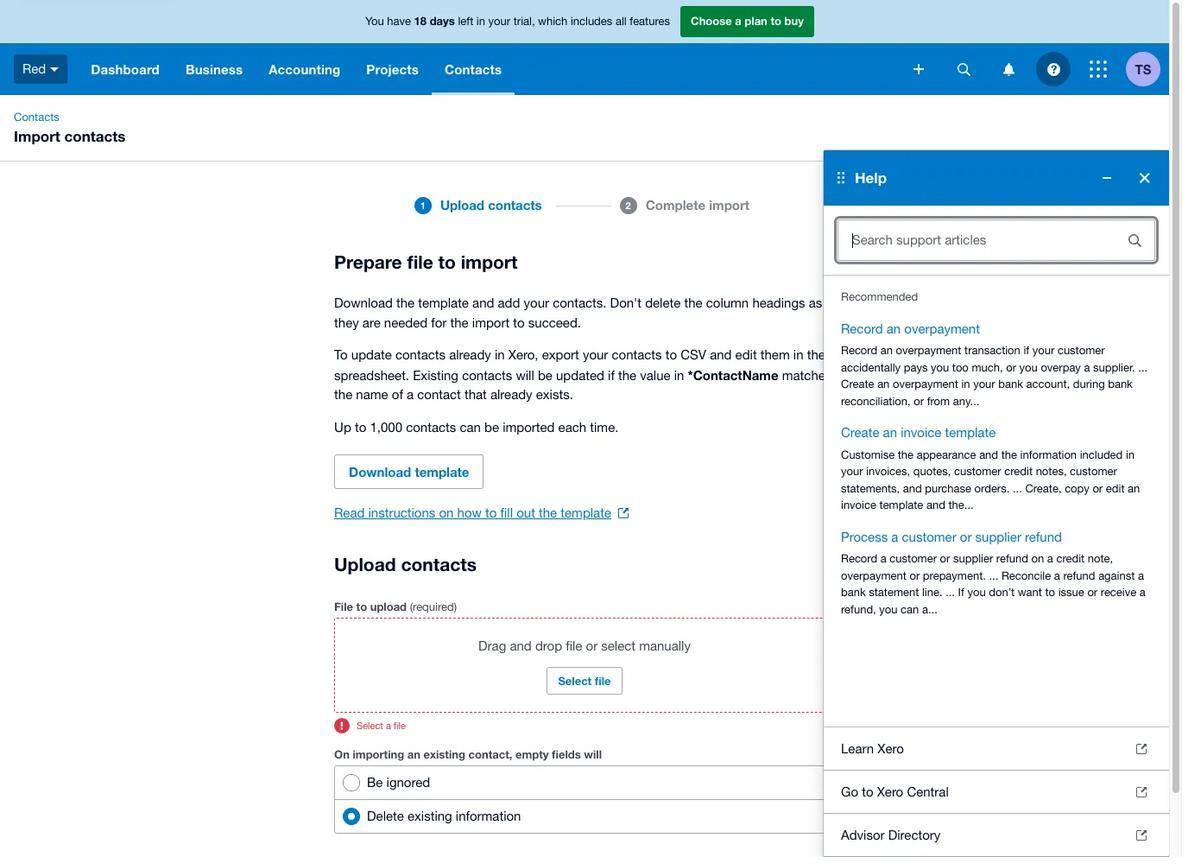 Task type: describe. For each thing, give the bounding box(es) containing it.
create inside the create an invoice template customise the appearance and the information included in your invoices, quotes, customer credit notes, customer statements, and purchase orders. ... create, copy or edit an invoice template and the...
[[842, 425, 880, 440]]

1 record from the top
[[842, 321, 884, 336]]

overpay
[[1041, 361, 1082, 374]]

select file
[[558, 674, 611, 688]]

the inside matches the name of a contact that already exists.
[[334, 387, 353, 402]]

to right file
[[356, 600, 367, 613]]

0 vertical spatial on
[[439, 505, 454, 520]]

(required)
[[410, 600, 457, 613]]

1 vertical spatial refund
[[997, 552, 1029, 565]]

Search support articles field
[[839, 224, 1108, 257]]

ts button
[[1127, 43, 1170, 95]]

read instructions on how to fill out the template
[[334, 505, 612, 520]]

importing
[[353, 747, 404, 761]]

reconciliation,
[[842, 394, 911, 407]]

they
[[334, 315, 359, 330]]

if inside record an overpayment record an overpayment transaction if your customer accidentally pays you too much, or you overpay a supplier. ... create an overpayment in your bank account, during bank reconciliation, or from any...
[[1024, 344, 1030, 357]]

svg image inside red popup button
[[50, 67, 59, 71]]

help banner
[[0, 0, 1170, 857]]

1 vertical spatial will
[[584, 747, 602, 761]]

refund,
[[842, 603, 877, 616]]

directory
[[889, 827, 941, 842]]

don't
[[989, 586, 1015, 599]]

2 record from the top
[[842, 344, 878, 357]]

1,000
[[370, 419, 403, 434]]

have
[[387, 15, 411, 28]]

quotes,
[[914, 465, 952, 478]]

or left select
[[586, 638, 598, 653]]

each
[[559, 419, 587, 434]]

to right go
[[862, 784, 874, 799]]

your down 'much,' in the right of the page
[[974, 378, 996, 391]]

*contactname
[[688, 367, 779, 382]]

help
[[855, 168, 887, 187]]

includes
[[571, 15, 613, 28]]

customer down the included
[[1071, 465, 1118, 478]]

how
[[458, 505, 482, 520]]

to left buy at the right top
[[771, 14, 782, 28]]

a right receive
[[1140, 586, 1146, 599]]

receive
[[1101, 586, 1137, 599]]

overpayment down pays
[[893, 378, 959, 391]]

prepayment.
[[923, 569, 987, 582]]

1
[[421, 199, 426, 210]]

edit inside the create an invoice template customise the appearance and the information included in your invoices, quotes, customer credit notes, customer statements, and purchase orders. ... create, copy or edit an invoice template and the...
[[1107, 482, 1125, 495]]

any...
[[954, 394, 980, 407]]

contacts for contacts
[[445, 61, 502, 77]]

matches the name of a contact that already exists.
[[334, 368, 832, 402]]

to update contacts already in xero, export your contacts to csv and edit them in the spreadsheet. existing contacts will be updated if the value in
[[334, 347, 826, 382]]

0 vertical spatial xero
[[878, 741, 904, 756]]

to inside 'to update contacts already in xero, export your contacts to csv and edit them in the spreadsheet. existing contacts will be updated if the value in'
[[666, 347, 677, 362]]

the right for
[[451, 315, 469, 330]]

on importing an existing contact, empty fields will
[[334, 747, 602, 761]]

template inside download the template and add your contacts. don't delete the column headings as they are needed for the import to succeed.
[[418, 295, 469, 310]]

credit inside process a customer or supplier refund record a customer or supplier refund on a credit note, overpayment or prepayment. ... reconcile a refund against a bank statement line. ... if you don't want to issue or receive a refund, you can a...
[[1057, 552, 1085, 565]]

be inside 'to update contacts already in xero, export your contacts to csv and edit them in the spreadsheet. existing contacts will be updated if the value in'
[[538, 368, 553, 382]]

or up prepayment.
[[941, 552, 951, 565]]

a down process
[[881, 552, 887, 565]]

xero,
[[509, 347, 539, 362]]

bank inside process a customer or supplier refund record a customer or supplier refund on a credit note, overpayment or prepayment. ... reconcile a refund against a bank statement line. ... if you don't want to issue or receive a refund, you can a...
[[842, 586, 866, 599]]

to inside download the template and add your contacts. don't delete the column headings as they are needed for the import to succeed.
[[514, 315, 525, 330]]

the up "orders."
[[1002, 448, 1018, 461]]

a up importing
[[386, 721, 391, 731]]

headings
[[753, 295, 806, 310]]

0 vertical spatial supplier
[[976, 529, 1022, 544]]

a up reconcile
[[1048, 552, 1054, 565]]

external link opens in new tab image for go to xero central
[[1137, 787, 1147, 797]]

a up issue
[[1055, 569, 1061, 582]]

to up for
[[439, 251, 456, 273]]

prepare
[[334, 251, 402, 273]]

create an invoice template customise the appearance and the information included in your invoices, quotes, customer credit notes, customer statements, and purchase orders. ... create, copy or edit an invoice template and the...
[[842, 425, 1141, 511]]

complete
[[646, 197, 706, 213]]

delete
[[646, 295, 681, 310]]

contacts for contacts import contacts
[[14, 111, 59, 124]]

a left plan
[[735, 14, 742, 28]]

customer up "orders."
[[955, 465, 1002, 478]]

a...
[[923, 603, 938, 616]]

18
[[414, 14, 427, 28]]

file up importing
[[394, 721, 406, 731]]

statements,
[[842, 482, 900, 495]]

delete existing information
[[367, 809, 521, 823]]

or up statement on the right
[[910, 569, 920, 582]]

you left too
[[931, 361, 950, 374]]

recommended
[[842, 290, 919, 303]]

drag
[[479, 638, 507, 653]]

ts
[[1136, 61, 1152, 76]]

0 vertical spatial existing
[[424, 747, 466, 761]]

want
[[1018, 586, 1043, 599]]

empty
[[516, 747, 549, 761]]

file right the prepare
[[407, 251, 434, 273]]

or right issue
[[1088, 586, 1098, 599]]

your up overpay
[[1033, 344, 1055, 357]]

appearance
[[917, 448, 977, 461]]

read
[[334, 505, 365, 520]]

close help menu image
[[1128, 161, 1163, 195]]

accounting
[[269, 61, 341, 77]]

an down 'recommended'
[[887, 321, 901, 336]]

dashboard link
[[78, 43, 173, 95]]

... inside the create an invoice template customise the appearance and the information included in your invoices, quotes, customer credit notes, customer statements, and purchase orders. ... create, copy or edit an invoice template and the...
[[1013, 482, 1023, 495]]

don't
[[610, 295, 642, 310]]

1 vertical spatial supplier
[[954, 552, 994, 565]]

1 vertical spatial upload contacts
[[334, 554, 477, 575]]

which
[[538, 15, 568, 28]]

1 horizontal spatial invoice
[[901, 425, 942, 440]]

your inside the create an invoice template customise the appearance and the information included in your invoices, quotes, customer credit notes, customer statements, and purchase orders. ... create, copy or edit an invoice template and the...
[[842, 465, 864, 478]]

up to 1,000 contacts can be imported each time.
[[334, 419, 619, 434]]

be ignored
[[367, 775, 430, 790]]

a right against
[[1139, 569, 1145, 582]]

transaction
[[965, 344, 1021, 357]]

1 vertical spatial xero
[[878, 784, 904, 799]]

if inside 'to update contacts already in xero, export your contacts to csv and edit them in the spreadsheet. existing contacts will be updated if the value in'
[[608, 368, 615, 382]]

in inside 'you have 18 days left in your trial, which includes all features'
[[477, 15, 486, 28]]

out
[[517, 505, 536, 520]]

upload contacts inside tab list
[[441, 197, 542, 213]]

... inside record an overpayment record an overpayment transaction if your customer accidentally pays you too much, or you overpay a supplier. ... create an overpayment in your bank account, during bank reconciliation, or from any...
[[1139, 361, 1148, 374]]

a inside record an overpayment record an overpayment transaction if your customer accidentally pays you too much, or you overpay a supplier. ... create an overpayment in your bank account, during bank reconciliation, or from any...
[[1085, 361, 1091, 374]]

or right 'much,' in the right of the page
[[1007, 361, 1017, 374]]

template down any...
[[946, 425, 996, 440]]

spreadsheet.
[[334, 368, 410, 382]]

your inside 'to update contacts already in xero, export your contacts to csv and edit them in the spreadsheet. existing contacts will be updated if the value in'
[[583, 347, 609, 362]]

read instructions on how to fill out the template link
[[334, 503, 629, 524]]

plan
[[745, 14, 768, 28]]

submit search image
[[1118, 223, 1153, 257]]

contacts button
[[432, 43, 515, 95]]

an up ignored
[[408, 747, 421, 761]]

you can click and drag the help menu image
[[838, 172, 845, 184]]

value
[[640, 368, 671, 382]]

learn xero
[[842, 741, 904, 756]]

drag and drop file or select manually
[[479, 638, 691, 653]]

external link opens in new tab image for advisor directory
[[1137, 830, 1147, 840]]

learn
[[842, 741, 874, 756]]

you have 18 days left in your trial, which includes all features
[[365, 14, 670, 28]]

in right value
[[675, 368, 685, 382]]

2 vertical spatial refund
[[1064, 569, 1096, 582]]

reconcile
[[1002, 569, 1052, 582]]

and inside 'to update contacts already in xero, export your contacts to csv and edit them in the spreadsheet. existing contacts will be updated if the value in'
[[710, 347, 732, 362]]

invoices,
[[867, 465, 911, 478]]

the up matches
[[808, 347, 826, 362]]

instructions
[[368, 505, 436, 520]]

and inside download the template and add your contacts. don't delete the column headings as they are needed for the import to succeed.
[[473, 295, 495, 310]]

1 vertical spatial import
[[461, 251, 518, 273]]

included
[[1081, 448, 1123, 461]]

you up account,
[[1020, 361, 1038, 374]]

of
[[392, 387, 403, 402]]

projects button
[[354, 43, 432, 95]]

drop
[[536, 638, 562, 653]]

to right up
[[355, 419, 367, 434]]

trial,
[[514, 15, 535, 28]]

a inside matches the name of a contact that already exists.
[[407, 387, 414, 402]]

an up reconciliation,
[[878, 378, 890, 391]]

download for download template
[[349, 464, 411, 480]]

can inside process a customer or supplier refund record a customer or supplier refund on a credit note, overpayment or prepayment. ... reconcile a refund against a bank statement line. ... if you don't want to issue or receive a refund, you can a...
[[901, 603, 920, 616]]

be
[[367, 775, 383, 790]]

an up customise
[[884, 425, 898, 440]]

an right copy
[[1128, 482, 1141, 495]]

... up don't
[[990, 569, 999, 582]]

purchase
[[926, 482, 972, 495]]

information inside the create an invoice template customise the appearance and the information included in your invoices, quotes, customer credit notes, customer statements, and purchase orders. ... create, copy or edit an invoice template and the...
[[1021, 448, 1077, 461]]

features
[[630, 15, 670, 28]]

overpayment inside process a customer or supplier refund record a customer or supplier refund on a credit note, overpayment or prepayment. ... reconcile a refund against a bank statement line. ... if you don't want to issue or receive a refund, you can a...
[[842, 569, 907, 582]]

central
[[908, 784, 949, 799]]

you down statement on the right
[[880, 603, 898, 616]]

overpayment up pays
[[896, 344, 962, 357]]



Task type: vqa. For each thing, say whether or not it's contained in the screenshot.
invoices
no



Task type: locate. For each thing, give the bounding box(es) containing it.
credit
[[1005, 465, 1033, 478], [1057, 552, 1085, 565]]

contacts.
[[553, 295, 607, 310]]

the up needed at the left top of page
[[397, 295, 415, 310]]

information up notes,
[[1021, 448, 1077, 461]]

0 vertical spatial upload
[[441, 197, 485, 213]]

and down purchase
[[927, 499, 946, 511]]

from
[[928, 394, 951, 407]]

the
[[397, 295, 415, 310], [685, 295, 703, 310], [451, 315, 469, 330], [808, 347, 826, 362], [619, 368, 637, 382], [334, 387, 353, 402], [898, 448, 914, 461], [1002, 448, 1018, 461], [539, 505, 557, 520]]

0 vertical spatial download
[[334, 295, 393, 310]]

too
[[953, 361, 969, 374]]

2 svg image from the left
[[1048, 63, 1061, 76]]

already inside matches the name of a contact that already exists.
[[491, 387, 533, 402]]

0 vertical spatial import
[[710, 197, 750, 213]]

needed
[[384, 315, 428, 330]]

invoice
[[901, 425, 942, 440], [842, 499, 877, 511]]

edit down the included
[[1107, 482, 1125, 495]]

upload contacts right the 1
[[441, 197, 542, 213]]

or inside the create an invoice template customise the appearance and the information included in your invoices, quotes, customer credit notes, customer statements, and purchase orders. ... create, copy or edit an invoice template and the...
[[1093, 482, 1103, 495]]

contact,
[[469, 747, 513, 761]]

0 vertical spatial upload contacts
[[441, 197, 542, 213]]

tab list containing upload contacts
[[84, 188, 1086, 249]]

1 vertical spatial create
[[842, 425, 880, 440]]

file
[[334, 600, 353, 613]]

will right fields
[[584, 747, 602, 761]]

if right transaction
[[1024, 344, 1030, 357]]

a
[[735, 14, 742, 28], [1085, 361, 1091, 374], [407, 387, 414, 402], [892, 529, 899, 544], [881, 552, 887, 565], [1048, 552, 1054, 565], [1055, 569, 1061, 582], [1139, 569, 1145, 582], [1140, 586, 1146, 599], [386, 721, 391, 731]]

information
[[1021, 448, 1077, 461], [456, 809, 521, 823]]

1 vertical spatial edit
[[1107, 482, 1125, 495]]

1 horizontal spatial contacts
[[445, 61, 502, 77]]

fill
[[501, 505, 513, 520]]

0 horizontal spatial credit
[[1005, 465, 1033, 478]]

in up matches
[[794, 347, 804, 362]]

0 horizontal spatial svg image
[[958, 63, 971, 76]]

bank down 'much,' in the right of the page
[[999, 378, 1024, 391]]

2
[[626, 199, 631, 210]]

to left fill
[[486, 505, 497, 520]]

0 vertical spatial contacts
[[445, 61, 502, 77]]

the...
[[949, 499, 974, 511]]

an
[[887, 321, 901, 336], [881, 344, 893, 357], [878, 378, 890, 391], [884, 425, 898, 440], [1128, 482, 1141, 495], [408, 747, 421, 761]]

supplier.
[[1094, 361, 1136, 374]]

upload right the 1
[[441, 197, 485, 213]]

will down xero,
[[516, 368, 535, 382]]

tab list
[[84, 188, 1086, 249]]

import down add
[[472, 315, 510, 330]]

0 horizontal spatial bank
[[842, 586, 866, 599]]

export
[[542, 347, 580, 362]]

download up are
[[334, 295, 393, 310]]

exists.
[[536, 387, 574, 402]]

contacts inside tab list
[[488, 197, 542, 213]]

external link opens in new tab image
[[1137, 743, 1147, 754], [1137, 787, 1147, 797], [1137, 830, 1147, 840]]

import up add
[[461, 251, 518, 273]]

complete import
[[646, 197, 750, 213]]

and up *contactname
[[710, 347, 732, 362]]

recommended element
[[842, 319, 1153, 618]]

0 vertical spatial create
[[842, 378, 875, 391]]

existing inside group
[[408, 809, 452, 823]]

1 create from the top
[[842, 378, 875, 391]]

on inside process a customer or supplier refund record a customer or supplier refund on a credit note, overpayment or prepayment. ... reconcile a refund against a bank statement line. ... if you don't want to issue or receive a refund, you can a...
[[1032, 552, 1045, 565]]

1 vertical spatial if
[[608, 368, 615, 382]]

customer up overpay
[[1058, 344, 1106, 357]]

the right out on the bottom left
[[539, 505, 557, 520]]

customer inside record an overpayment record an overpayment transaction if your customer accidentally pays you too much, or you overpay a supplier. ... create an overpayment in your bank account, during bank reconciliation, or from any...
[[1058, 344, 1106, 357]]

edit inside 'to update contacts already in xero, export your contacts to csv and edit them in the spreadsheet. existing contacts will be updated if the value in'
[[736, 347, 757, 362]]

the left name
[[334, 387, 353, 402]]

contacts down left
[[445, 61, 502, 77]]

2 create from the top
[[842, 425, 880, 440]]

your left trial,
[[489, 15, 511, 28]]

xero left central
[[878, 784, 904, 799]]

... left if in the right bottom of the page
[[946, 586, 956, 599]]

0 vertical spatial edit
[[736, 347, 757, 362]]

1 horizontal spatial on
[[1032, 552, 1045, 565]]

orders.
[[975, 482, 1010, 495]]

invoice up appearance
[[901, 425, 942, 440]]

overpayment up too
[[905, 321, 981, 336]]

if right updated at the top of page
[[608, 368, 615, 382]]

upload contacts up the file to upload (required)
[[334, 554, 477, 575]]

0 horizontal spatial information
[[456, 809, 521, 823]]

3 record from the top
[[842, 552, 878, 565]]

bank down supplier.
[[1109, 378, 1133, 391]]

1 horizontal spatial upload
[[441, 197, 485, 213]]

template right out on the bottom left
[[561, 505, 612, 520]]

advisor directory
[[842, 827, 941, 842]]

time.
[[590, 419, 619, 434]]

contacts inside contacts import contacts
[[14, 111, 59, 124]]

1 vertical spatial already
[[491, 387, 533, 402]]

will inside 'to update contacts already in xero, export your contacts to csv and edit them in the spreadsheet. existing contacts will be updated if the value in'
[[516, 368, 535, 382]]

overpayment up statement on the right
[[842, 569, 907, 582]]

contacts up import
[[14, 111, 59, 124]]

are
[[363, 315, 381, 330]]

0 horizontal spatial upload
[[334, 554, 396, 575]]

contacts inside contacts import contacts
[[64, 127, 126, 145]]

you
[[931, 361, 950, 374], [1020, 361, 1038, 374], [968, 586, 986, 599], [880, 603, 898, 616]]

2 external link opens in new tab image from the top
[[1137, 787, 1147, 797]]

in inside record an overpayment record an overpayment transaction if your customer accidentally pays you too much, or you overpay a supplier. ... create an overpayment in your bank account, during bank reconciliation, or from any...
[[962, 378, 971, 391]]

contacts inside dropdown button
[[445, 61, 502, 77]]

be up exists.
[[538, 368, 553, 382]]

3 external link opens in new tab image from the top
[[1137, 830, 1147, 840]]

against
[[1099, 569, 1135, 582]]

select a file
[[357, 721, 406, 731]]

refund
[[1026, 529, 1063, 544], [997, 552, 1029, 565], [1064, 569, 1096, 582]]

1 vertical spatial information
[[456, 809, 521, 823]]

your
[[489, 15, 511, 28], [524, 295, 550, 310], [1033, 344, 1055, 357], [583, 347, 609, 362], [974, 378, 996, 391], [842, 465, 864, 478]]

much,
[[972, 361, 1004, 374]]

record up accidentally
[[842, 344, 878, 357]]

download template
[[349, 464, 470, 480]]

template
[[418, 295, 469, 310], [946, 425, 996, 440], [415, 464, 470, 480], [880, 499, 924, 511], [561, 505, 612, 520]]

add
[[498, 295, 520, 310]]

and left add
[[473, 295, 495, 310]]

information inside on importing an existing contact, empty fields will group
[[456, 809, 521, 823]]

your down customise
[[842, 465, 864, 478]]

... right supplier.
[[1139, 361, 1148, 374]]

upload up file
[[334, 554, 396, 575]]

you
[[365, 15, 384, 28]]

... right "orders."
[[1013, 482, 1023, 495]]

1 horizontal spatial can
[[901, 603, 920, 616]]

0 horizontal spatial invoice
[[842, 499, 877, 511]]

projects
[[367, 61, 419, 77]]

the inside read instructions on how to fill out the template link
[[539, 505, 557, 520]]

customer down the... at the bottom right of the page
[[902, 529, 957, 544]]

import
[[14, 127, 60, 145]]

1 vertical spatial can
[[901, 603, 920, 616]]

import right complete
[[710, 197, 750, 213]]

and left drop
[[510, 638, 532, 653]]

download down 1,000 at the left of page
[[349, 464, 411, 480]]

credit up create,
[[1005, 465, 1033, 478]]

or left from
[[914, 394, 925, 407]]

create,
[[1026, 482, 1062, 495]]

process a customer or supplier refund link
[[842, 527, 1063, 547]]

customise
[[842, 448, 895, 461]]

0 vertical spatial will
[[516, 368, 535, 382]]

or down the... at the bottom right of the page
[[961, 529, 972, 544]]

0 vertical spatial be
[[538, 368, 553, 382]]

and up "orders."
[[980, 448, 999, 461]]

credit left note,
[[1057, 552, 1085, 565]]

on
[[334, 747, 350, 761]]

left
[[458, 15, 474, 28]]

on importing an existing contact, empty fields will group
[[334, 765, 835, 834]]

select up importing
[[357, 721, 383, 731]]

1 horizontal spatial will
[[584, 747, 602, 761]]

contacts
[[64, 127, 126, 145], [488, 197, 542, 213], [396, 347, 446, 362], [612, 347, 662, 362], [462, 368, 513, 382], [406, 419, 456, 434], [401, 554, 477, 575]]

help group
[[824, 150, 1170, 857]]

an up accidentally
[[881, 344, 893, 357]]

record inside process a customer or supplier refund record a customer or supplier refund on a credit note, overpayment or prepayment. ... reconcile a refund against a bank statement line. ... if you don't want to issue or receive a refund, you can a...
[[842, 552, 878, 565]]

0 horizontal spatial contacts
[[14, 111, 59, 124]]

file to upload (required)
[[334, 600, 457, 613]]

0 horizontal spatial edit
[[736, 347, 757, 362]]

record
[[842, 321, 884, 336], [842, 344, 878, 357], [842, 552, 878, 565]]

can left "a..."
[[901, 603, 920, 616]]

on left the how on the bottom left
[[439, 505, 454, 520]]

1 svg image from the left
[[958, 63, 971, 76]]

matches
[[783, 368, 832, 382]]

buy
[[785, 14, 804, 28]]

create inside record an overpayment record an overpayment transaction if your customer accidentally pays you too much, or you overpay a supplier. ... create an overpayment in your bank account, during bank reconciliation, or from any...
[[842, 378, 875, 391]]

already inside 'to update contacts already in xero, export your contacts to csv and edit them in the spreadsheet. existing contacts will be updated if the value in'
[[449, 347, 491, 362]]

download for download the template and add your contacts. don't delete the column headings as they are needed for the import to succeed.
[[334, 295, 393, 310]]

to left csv at the top right
[[666, 347, 677, 362]]

select for select file
[[558, 674, 592, 688]]

your inside download the template and add your contacts. don't delete the column headings as they are needed for the import to succeed.
[[524, 295, 550, 310]]

if
[[959, 586, 965, 599]]

and down quotes,
[[904, 482, 922, 495]]

succeed.
[[529, 315, 581, 330]]

import inside download the template and add your contacts. don't delete the column headings as they are needed for the import to succeed.
[[472, 315, 510, 330]]

upload inside tab list
[[441, 197, 485, 213]]

in right the included
[[1127, 448, 1135, 461]]

file down select
[[595, 674, 611, 688]]

1 vertical spatial select
[[357, 721, 383, 731]]

0 horizontal spatial if
[[608, 368, 615, 382]]

template up for
[[418, 295, 469, 310]]

all
[[616, 15, 627, 28]]

0 vertical spatial refund
[[1026, 529, 1063, 544]]

1 external link opens in new tab image from the top
[[1137, 743, 1147, 754]]

column
[[707, 295, 749, 310]]

you right if in the right bottom of the page
[[968, 586, 986, 599]]

record down process
[[842, 552, 878, 565]]

a right process
[[892, 529, 899, 544]]

your inside 'you have 18 days left in your trial, which includes all features'
[[489, 15, 511, 28]]

to down add
[[514, 315, 525, 330]]

to inside process a customer or supplier refund record a customer or supplier refund on a credit note, overpayment or prepayment. ... reconcile a refund against a bank statement line. ... if you don't want to issue or receive a refund, you can a...
[[1046, 586, 1056, 599]]

import inside tab list
[[710, 197, 750, 213]]

edit up *contactname
[[736, 347, 757, 362]]

2 vertical spatial record
[[842, 552, 878, 565]]

upload contacts
[[441, 197, 542, 213], [334, 554, 477, 575]]

the right delete
[[685, 295, 703, 310]]

line.
[[923, 586, 943, 599]]

0 vertical spatial already
[[449, 347, 491, 362]]

svg image
[[958, 63, 971, 76], [1048, 63, 1061, 76]]

...
[[1139, 361, 1148, 374], [1013, 482, 1023, 495], [990, 569, 999, 582], [946, 586, 956, 599]]

1 horizontal spatial information
[[1021, 448, 1077, 461]]

choose a plan to buy
[[691, 14, 804, 28]]

in
[[477, 15, 486, 28], [495, 347, 505, 362], [794, 347, 804, 362], [675, 368, 685, 382], [962, 378, 971, 391], [1127, 448, 1135, 461]]

onboarding help options for new xero users group
[[824, 856, 1170, 857]]

1 horizontal spatial bank
[[999, 378, 1024, 391]]

0 vertical spatial can
[[460, 419, 481, 434]]

1 vertical spatial on
[[1032, 552, 1045, 565]]

1 horizontal spatial if
[[1024, 344, 1030, 357]]

invoice down statements,
[[842, 499, 877, 511]]

0 vertical spatial credit
[[1005, 465, 1033, 478]]

1 vertical spatial invoice
[[842, 499, 877, 511]]

process
[[842, 529, 888, 544]]

create up customise
[[842, 425, 880, 440]]

contact
[[417, 387, 461, 402]]

collapse help menu image
[[1090, 161, 1125, 195]]

0 vertical spatial information
[[1021, 448, 1077, 461]]

create an invoice template link
[[842, 423, 996, 443]]

updated
[[556, 368, 605, 382]]

svg image
[[1090, 60, 1108, 78], [1004, 63, 1015, 76], [914, 64, 924, 74], [50, 67, 59, 71]]

1 vertical spatial upload
[[334, 554, 396, 575]]

select inside button
[[558, 674, 592, 688]]

select down drag and drop file or select manually
[[558, 674, 592, 688]]

that
[[465, 387, 487, 402]]

or right copy
[[1093, 482, 1103, 495]]

update
[[351, 347, 392, 362]]

existing down ignored
[[408, 809, 452, 823]]

1 vertical spatial existing
[[408, 809, 452, 823]]

ignored
[[387, 775, 430, 790]]

file inside 'select file' button
[[595, 674, 611, 688]]

in right left
[[477, 15, 486, 28]]

0 horizontal spatial be
[[485, 419, 499, 434]]

0 vertical spatial invoice
[[901, 425, 942, 440]]

copy
[[1065, 482, 1090, 495]]

supplier up reconcile
[[976, 529, 1022, 544]]

download inside download the template and add your contacts. don't delete the column headings as they are needed for the import to succeed.
[[334, 295, 393, 310]]

in inside the create an invoice template customise the appearance and the information included in your invoices, quotes, customer credit notes, customer statements, and purchase orders. ... create, copy or edit an invoice template and the...
[[1127, 448, 1135, 461]]

can
[[460, 419, 481, 434], [901, 603, 920, 616]]

download template button
[[334, 454, 484, 489]]

1 vertical spatial external link opens in new tab image
[[1137, 787, 1147, 797]]

template down statements,
[[880, 499, 924, 511]]

the up invoices,
[[898, 448, 914, 461]]

0 horizontal spatial select
[[357, 721, 383, 731]]

issue
[[1059, 586, 1085, 599]]

select for select a file
[[357, 721, 383, 731]]

overpayment
[[905, 321, 981, 336], [896, 344, 962, 357], [893, 378, 959, 391], [842, 569, 907, 582]]

business
[[186, 61, 243, 77]]

1 vertical spatial record
[[842, 344, 878, 357]]

select
[[558, 674, 592, 688], [357, 721, 383, 731]]

choose
[[691, 14, 732, 28]]

1 horizontal spatial edit
[[1107, 482, 1125, 495]]

in left xero,
[[495, 347, 505, 362]]

1 horizontal spatial credit
[[1057, 552, 1085, 565]]

process a customer or supplier refund record a customer or supplier refund on a credit note, overpayment or prepayment. ... reconcile a refund against a bank statement line. ... if you don't want to issue or receive a refund, you can a...
[[842, 529, 1146, 616]]

note,
[[1088, 552, 1114, 565]]

0 horizontal spatial on
[[439, 505, 454, 520]]

a right the of
[[407, 387, 414, 402]]

red
[[22, 61, 46, 76]]

file right drop
[[566, 638, 583, 653]]

in up any...
[[962, 378, 971, 391]]

0 vertical spatial select
[[558, 674, 592, 688]]

select
[[602, 638, 636, 653]]

to
[[334, 347, 348, 362]]

template inside button
[[415, 464, 470, 480]]

prepare file to import
[[334, 251, 518, 273]]

1 vertical spatial be
[[485, 419, 499, 434]]

2 vertical spatial import
[[472, 315, 510, 330]]

customer up the line.
[[890, 552, 937, 565]]

tab panel
[[84, 223, 1086, 249]]

0 horizontal spatial will
[[516, 368, 535, 382]]

0 vertical spatial record
[[842, 321, 884, 336]]

0 horizontal spatial can
[[460, 419, 481, 434]]

1 vertical spatial download
[[349, 464, 411, 480]]

credit inside the create an invoice template customise the appearance and the information included in your invoices, quotes, customer credit notes, customer statements, and purchase orders. ... create, copy or edit an invoice template and the...
[[1005, 465, 1033, 478]]

days
[[430, 14, 455, 28]]

existing up ignored
[[424, 747, 466, 761]]

1 vertical spatial credit
[[1057, 552, 1085, 565]]

1 vertical spatial contacts
[[14, 111, 59, 124]]

1 horizontal spatial svg image
[[1048, 63, 1061, 76]]

1 horizontal spatial select
[[558, 674, 592, 688]]

download inside button
[[349, 464, 411, 480]]

file
[[407, 251, 434, 273], [566, 638, 583, 653], [595, 674, 611, 688], [394, 721, 406, 731]]

2 horizontal spatial bank
[[1109, 378, 1133, 391]]

go to xero central
[[842, 784, 949, 799]]

0 vertical spatial if
[[1024, 344, 1030, 357]]

if
[[1024, 344, 1030, 357], [608, 368, 615, 382]]

0 vertical spatial external link opens in new tab image
[[1137, 743, 1147, 754]]

the left value
[[619, 368, 637, 382]]

1 horizontal spatial be
[[538, 368, 553, 382]]

2 vertical spatial external link opens in new tab image
[[1137, 830, 1147, 840]]



